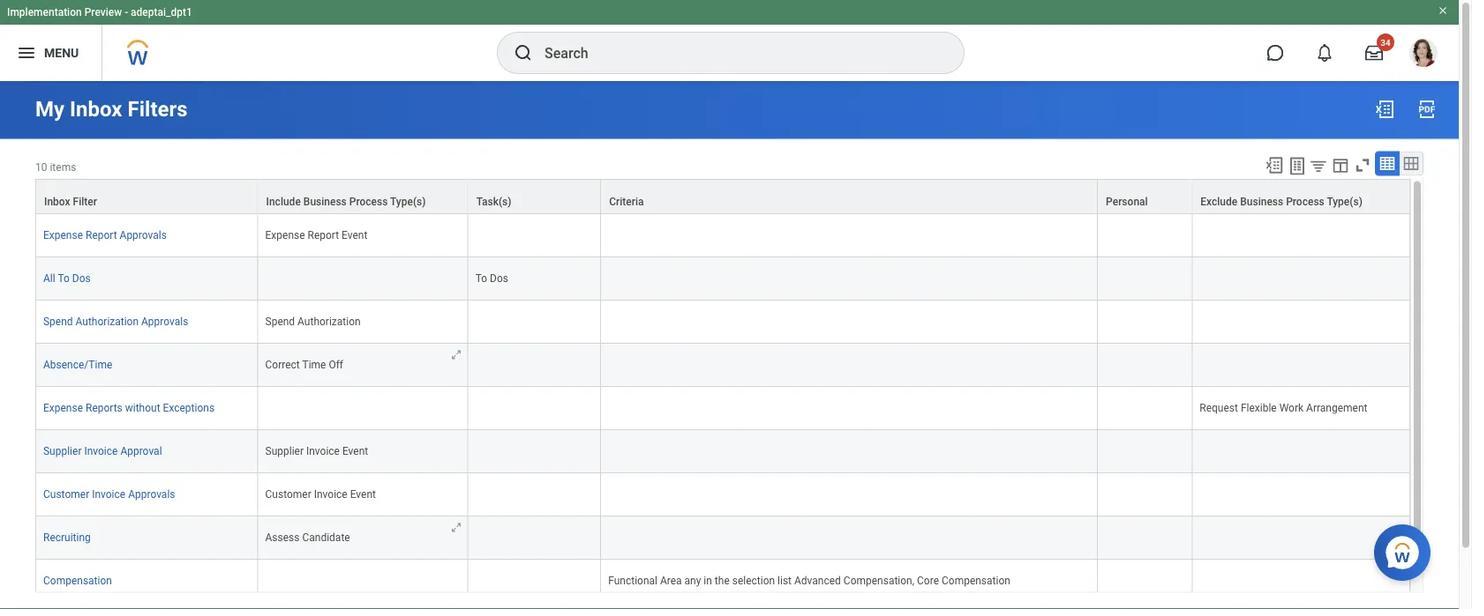 Task type: vqa. For each thing, say whether or not it's contained in the screenshot.


Task type: describe. For each thing, give the bounding box(es) containing it.
inbox filter
[[44, 196, 97, 208]]

all to dos link
[[43, 272, 91, 285]]

search image
[[513, 42, 534, 64]]

toolbar inside my inbox filters main content
[[1257, 151, 1424, 179]]

implementation preview -   adeptai_dpt1
[[7, 6, 192, 19]]

1 to from the left
[[58, 272, 70, 285]]

absence/time link
[[43, 359, 112, 371]]

without
[[125, 402, 160, 414]]

customer invoice approvals link
[[43, 489, 175, 501]]

to dos
[[475, 272, 508, 285]]

task(s) button
[[468, 180, 600, 213]]

area
[[660, 575, 682, 587]]

Search Workday  search field
[[545, 34, 928, 72]]

row containing spend authorization approvals
[[35, 301, 1410, 344]]

request flexible work arrangement
[[1200, 402, 1368, 414]]

grow image
[[450, 521, 463, 534]]

customer invoice approvals
[[43, 489, 175, 501]]

authorization for spend authorization
[[298, 316, 361, 328]]

arrangement
[[1306, 402, 1368, 414]]

off
[[329, 359, 343, 371]]

include
[[266, 196, 301, 208]]

row containing inbox filter
[[35, 179, 1410, 214]]

assess candidate
[[265, 532, 350, 544]]

-
[[125, 6, 128, 19]]

exclude
[[1201, 196, 1238, 208]]

authorization for spend authorization approvals
[[76, 316, 139, 328]]

10
[[35, 161, 47, 173]]

selection
[[732, 575, 775, 587]]

row containing all to dos
[[35, 257, 1410, 301]]

inbox inside popup button
[[44, 196, 70, 208]]

invoice for supplier invoice approval
[[84, 445, 118, 458]]

compensation link
[[43, 575, 112, 587]]

correct
[[265, 359, 300, 371]]

row containing recruiting
[[35, 517, 1410, 560]]

10 items
[[35, 161, 76, 173]]

personal button
[[1098, 180, 1192, 213]]

task(s)
[[476, 196, 511, 208]]

grow image
[[450, 348, 463, 361]]

all to dos
[[43, 272, 91, 285]]

approvals for expense report approvals
[[120, 229, 167, 241]]

assess candidate cell
[[258, 517, 468, 560]]

type(s) for include business process type(s)
[[390, 196, 426, 208]]

reports
[[86, 402, 122, 414]]

time
[[302, 359, 326, 371]]

fullscreen image
[[1353, 156, 1372, 175]]

preview
[[84, 6, 122, 19]]

supplier invoice approval
[[43, 445, 162, 458]]

any
[[684, 575, 701, 587]]

exceptions
[[163, 402, 215, 414]]

report for event
[[308, 229, 339, 241]]

row containing expense reports without exceptions
[[35, 387, 1410, 430]]

spend authorization approvals link
[[43, 316, 188, 328]]

spend authorization
[[265, 316, 361, 328]]

list
[[778, 575, 792, 587]]

functional area any in the selection list advanced compensation, core compensation
[[608, 575, 1010, 587]]

1 compensation from the left
[[43, 575, 112, 587]]

notifications large image
[[1316, 44, 1334, 62]]

supplier invoice approval link
[[43, 445, 162, 458]]

menu
[[44, 46, 79, 60]]

criteria button
[[601, 180, 1097, 213]]

1 dos from the left
[[72, 272, 91, 285]]

expense for expense reports without exceptions
[[43, 402, 83, 414]]

include business process type(s)
[[266, 196, 426, 208]]

customer for customer invoice approvals
[[43, 489, 89, 501]]

exclude business process type(s)
[[1201, 196, 1363, 208]]

functional
[[608, 575, 657, 587]]

2 to from the left
[[475, 272, 487, 285]]

expand table image
[[1402, 155, 1420, 173]]

table image
[[1379, 155, 1396, 173]]

34 button
[[1355, 34, 1394, 72]]

core
[[917, 575, 939, 587]]

business for exclude
[[1240, 196, 1283, 208]]

spend for spend authorization
[[265, 316, 295, 328]]

export to worksheets image
[[1287, 156, 1308, 177]]



Task type: locate. For each thing, give the bounding box(es) containing it.
1 customer from the left
[[43, 489, 89, 501]]

spend down all
[[43, 316, 73, 328]]

expense report approvals link
[[43, 229, 167, 241]]

2 supplier from the left
[[265, 445, 304, 458]]

row containing absence/time
[[35, 344, 1410, 387]]

supplier invoice event
[[265, 445, 368, 458]]

spend authorization approvals
[[43, 316, 188, 328]]

0 horizontal spatial dos
[[72, 272, 91, 285]]

1 horizontal spatial type(s)
[[1327, 196, 1363, 208]]

1 horizontal spatial customer
[[265, 489, 311, 501]]

candidate
[[302, 532, 350, 544]]

spend for spend authorization approvals
[[43, 316, 73, 328]]

export to excel image
[[1374, 99, 1395, 120]]

event up customer invoice event
[[342, 445, 368, 458]]

business for include
[[303, 196, 347, 208]]

8 row from the top
[[35, 474, 1410, 517]]

1 report from the left
[[86, 229, 117, 241]]

invoice for customer invoice approvals
[[92, 489, 125, 501]]

dos
[[72, 272, 91, 285], [490, 272, 508, 285]]

invoice up customer invoice event
[[306, 445, 340, 458]]

to right all
[[58, 272, 70, 285]]

invoice up 'candidate'
[[314, 489, 347, 501]]

supplier
[[43, 445, 82, 458], [265, 445, 304, 458]]

0 horizontal spatial authorization
[[76, 316, 139, 328]]

34
[[1381, 37, 1391, 48]]

supplier for supplier invoice event
[[265, 445, 304, 458]]

1 horizontal spatial report
[[308, 229, 339, 241]]

1 business from the left
[[303, 196, 347, 208]]

event up assess candidate cell
[[350, 489, 376, 501]]

business up the expense report event
[[303, 196, 347, 208]]

1 vertical spatial approvals
[[141, 316, 188, 328]]

supplier for supplier invoice approval
[[43, 445, 82, 458]]

row
[[35, 179, 1410, 214], [35, 214, 1410, 257], [35, 257, 1410, 301], [35, 301, 1410, 344], [35, 344, 1410, 387], [35, 387, 1410, 430], [35, 430, 1410, 474], [35, 474, 1410, 517], [35, 517, 1410, 560], [35, 560, 1410, 603]]

criteria
[[609, 196, 644, 208]]

inbox large image
[[1365, 44, 1383, 62]]

authorization up off
[[298, 316, 361, 328]]

export to excel image
[[1265, 156, 1284, 175]]

1 horizontal spatial dos
[[490, 272, 508, 285]]

expense down the include
[[265, 229, 305, 241]]

compensation,
[[844, 575, 914, 587]]

approval
[[120, 445, 162, 458]]

0 horizontal spatial type(s)
[[390, 196, 426, 208]]

0 horizontal spatial to
[[58, 272, 70, 285]]

justify image
[[16, 42, 37, 64]]

1 horizontal spatial business
[[1240, 196, 1283, 208]]

toolbar
[[1257, 151, 1424, 179]]

filter
[[73, 196, 97, 208]]

invoice
[[84, 445, 118, 458], [306, 445, 340, 458], [92, 489, 125, 501], [314, 489, 347, 501]]

1 horizontal spatial compensation
[[942, 575, 1010, 587]]

process inside exclude business process type(s) popup button
[[1286, 196, 1325, 208]]

menu button
[[0, 25, 102, 81]]

1 horizontal spatial spend
[[265, 316, 295, 328]]

menu banner
[[0, 0, 1459, 81]]

1 vertical spatial event
[[342, 445, 368, 458]]

process for include business process type(s)
[[349, 196, 388, 208]]

0 horizontal spatial supplier
[[43, 445, 82, 458]]

compensation right core
[[942, 575, 1010, 587]]

2 compensation from the left
[[942, 575, 1010, 587]]

compensation down recruiting
[[43, 575, 112, 587]]

compensation
[[43, 575, 112, 587], [942, 575, 1010, 587]]

type(s) down "click to view/edit grid preferences" icon
[[1327, 196, 1363, 208]]

1 horizontal spatial to
[[475, 272, 487, 285]]

inbox left filter
[[44, 196, 70, 208]]

process inside include business process type(s) popup button
[[349, 196, 388, 208]]

2 vertical spatial event
[[350, 489, 376, 501]]

event for expense report event
[[342, 229, 368, 241]]

items
[[50, 161, 76, 173]]

click to view/edit grid preferences image
[[1331, 156, 1350, 175]]

1 supplier from the left
[[43, 445, 82, 458]]

approvals for customer invoice approvals
[[128, 489, 175, 501]]

0 horizontal spatial report
[[86, 229, 117, 241]]

approvals for spend authorization approvals
[[141, 316, 188, 328]]

select to filter grid data image
[[1309, 157, 1328, 175]]

5 row from the top
[[35, 344, 1410, 387]]

type(s) left task(s)
[[390, 196, 426, 208]]

type(s) for exclude business process type(s)
[[1327, 196, 1363, 208]]

flexible
[[1241, 402, 1277, 414]]

recruiting
[[43, 532, 91, 544]]

business
[[303, 196, 347, 208], [1240, 196, 1283, 208]]

expense for expense report event
[[265, 229, 305, 241]]

process for exclude business process type(s)
[[1286, 196, 1325, 208]]

event for supplier invoice event
[[342, 445, 368, 458]]

close environment banner image
[[1438, 5, 1448, 16]]

profile logan mcneil image
[[1409, 39, 1438, 71]]

to down task(s)
[[475, 272, 487, 285]]

spend
[[43, 316, 73, 328], [265, 316, 295, 328]]

in
[[704, 575, 712, 587]]

advanced
[[794, 575, 841, 587]]

approvals
[[120, 229, 167, 241], [141, 316, 188, 328], [128, 489, 175, 501]]

event for customer invoice event
[[350, 489, 376, 501]]

0 horizontal spatial business
[[303, 196, 347, 208]]

customer invoice event
[[265, 489, 376, 501]]

supplier up customer invoice event
[[265, 445, 304, 458]]

2 row from the top
[[35, 214, 1410, 257]]

process up the expense report event
[[349, 196, 388, 208]]

1 vertical spatial inbox
[[44, 196, 70, 208]]

event down include business process type(s)
[[342, 229, 368, 241]]

0 vertical spatial inbox
[[70, 97, 122, 122]]

event
[[342, 229, 368, 241], [342, 445, 368, 458], [350, 489, 376, 501]]

my inbox filters main content
[[0, 81, 1459, 610]]

2 process from the left
[[1286, 196, 1325, 208]]

customer
[[43, 489, 89, 501], [265, 489, 311, 501]]

spend up correct
[[265, 316, 295, 328]]

process down the export to worksheets icon
[[1286, 196, 1325, 208]]

3 row from the top
[[35, 257, 1410, 301]]

2 dos from the left
[[490, 272, 508, 285]]

2 vertical spatial approvals
[[128, 489, 175, 501]]

expense reports without exceptions link
[[43, 402, 215, 414]]

2 report from the left
[[308, 229, 339, 241]]

2 type(s) from the left
[[1327, 196, 1363, 208]]

1 horizontal spatial process
[[1286, 196, 1325, 208]]

7 row from the top
[[35, 430, 1410, 474]]

implementation
[[7, 6, 82, 19]]

invoice left approval
[[84, 445, 118, 458]]

1 horizontal spatial supplier
[[265, 445, 304, 458]]

all
[[43, 272, 55, 285]]

dos right all
[[72, 272, 91, 285]]

0 horizontal spatial compensation
[[43, 575, 112, 587]]

adeptai_dpt1
[[131, 6, 192, 19]]

row containing customer invoice approvals
[[35, 474, 1410, 517]]

business inside exclude business process type(s) popup button
[[1240, 196, 1283, 208]]

1 type(s) from the left
[[390, 196, 426, 208]]

process
[[349, 196, 388, 208], [1286, 196, 1325, 208]]

expense report event
[[265, 229, 368, 241]]

1 horizontal spatial authorization
[[298, 316, 361, 328]]

inbox right my
[[70, 97, 122, 122]]

invoice down supplier invoice approval link
[[92, 489, 125, 501]]

report for approvals
[[86, 229, 117, 241]]

0 horizontal spatial customer
[[43, 489, 89, 501]]

row containing expense report approvals
[[35, 214, 1410, 257]]

expense down inbox filter
[[43, 229, 83, 241]]

type(s)
[[390, 196, 426, 208], [1327, 196, 1363, 208]]

1 process from the left
[[349, 196, 388, 208]]

0 horizontal spatial spend
[[43, 316, 73, 328]]

expense reports without exceptions
[[43, 402, 215, 414]]

report
[[86, 229, 117, 241], [308, 229, 339, 241]]

my
[[35, 97, 64, 122]]

1 row from the top
[[35, 179, 1410, 214]]

business inside include business process type(s) popup button
[[303, 196, 347, 208]]

assess
[[265, 532, 300, 544]]

correct time off
[[265, 359, 343, 371]]

customer up the assess
[[265, 489, 311, 501]]

request
[[1200, 402, 1238, 414]]

0 vertical spatial approvals
[[120, 229, 167, 241]]

cell
[[468, 214, 601, 257], [601, 214, 1098, 257], [1098, 214, 1193, 257], [1193, 214, 1410, 257], [258, 257, 468, 301], [601, 257, 1098, 301], [1098, 257, 1193, 301], [1193, 257, 1410, 301], [468, 301, 601, 344], [601, 301, 1098, 344], [1098, 301, 1193, 344], [1193, 301, 1410, 344], [468, 344, 601, 387], [601, 344, 1098, 387], [1098, 344, 1193, 387], [1193, 344, 1410, 387], [258, 387, 468, 430], [468, 387, 601, 430], [601, 387, 1098, 430], [1098, 387, 1193, 430], [468, 430, 601, 474], [601, 430, 1098, 474], [1098, 430, 1193, 474], [1193, 430, 1410, 474], [468, 474, 601, 517], [601, 474, 1098, 517], [1098, 474, 1193, 517], [1193, 474, 1410, 517], [468, 517, 601, 560], [601, 517, 1098, 560], [1098, 517, 1193, 560], [1193, 517, 1410, 560], [258, 560, 468, 603], [468, 560, 601, 603], [1098, 560, 1193, 603], [1193, 560, 1410, 603]]

dos down task(s)
[[490, 272, 508, 285]]

expense
[[43, 229, 83, 241], [265, 229, 305, 241], [43, 402, 83, 414]]

authorization
[[76, 316, 139, 328], [298, 316, 361, 328]]

report down filter
[[86, 229, 117, 241]]

inbox
[[70, 97, 122, 122], [44, 196, 70, 208]]

1 spend from the left
[[43, 316, 73, 328]]

6 row from the top
[[35, 387, 1410, 430]]

type(s) inside popup button
[[1327, 196, 1363, 208]]

type(s) inside popup button
[[390, 196, 426, 208]]

work
[[1279, 402, 1304, 414]]

customer up the recruiting link
[[43, 489, 89, 501]]

invoice for customer invoice event
[[314, 489, 347, 501]]

2 spend from the left
[[265, 316, 295, 328]]

authorization up absence/time link
[[76, 316, 139, 328]]

1 authorization from the left
[[76, 316, 139, 328]]

expense report approvals
[[43, 229, 167, 241]]

10 row from the top
[[35, 560, 1410, 603]]

my inbox filters
[[35, 97, 188, 122]]

include business process type(s) button
[[258, 180, 467, 213]]

invoice for supplier invoice event
[[306, 445, 340, 458]]

expense for expense report approvals
[[43, 229, 83, 241]]

0 horizontal spatial process
[[349, 196, 388, 208]]

the
[[715, 575, 730, 587]]

9 row from the top
[[35, 517, 1410, 560]]

2 business from the left
[[1240, 196, 1283, 208]]

customer for customer invoice event
[[265, 489, 311, 501]]

2 authorization from the left
[[298, 316, 361, 328]]

row containing compensation
[[35, 560, 1410, 603]]

2 customer from the left
[[265, 489, 311, 501]]

absence/time
[[43, 359, 112, 371]]

supplier up customer invoice approvals
[[43, 445, 82, 458]]

exclude business process type(s) button
[[1193, 180, 1409, 213]]

4 row from the top
[[35, 301, 1410, 344]]

personal
[[1106, 196, 1148, 208]]

expense left reports
[[43, 402, 83, 414]]

business down export to excel image
[[1240, 196, 1283, 208]]

0 vertical spatial event
[[342, 229, 368, 241]]

view printable version (pdf) image
[[1417, 99, 1438, 120]]

inbox filter button
[[36, 180, 257, 213]]

to
[[58, 272, 70, 285], [475, 272, 487, 285]]

filters
[[128, 97, 188, 122]]

row containing supplier invoice approval
[[35, 430, 1410, 474]]

correct time off cell
[[258, 344, 468, 387]]

report down include business process type(s)
[[308, 229, 339, 241]]

recruiting link
[[43, 532, 91, 544]]



